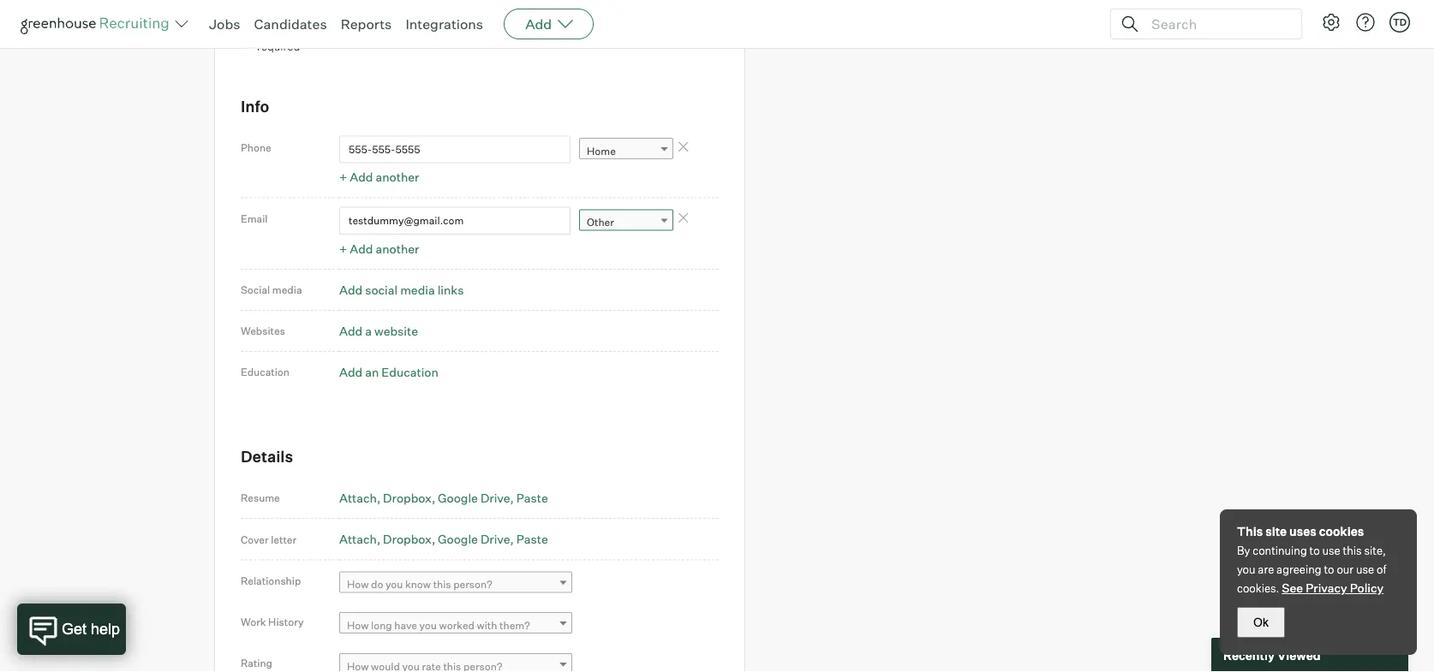 Task type: describe. For each thing, give the bounding box(es) containing it.
see privacy policy
[[1282, 581, 1384, 596]]

see privacy policy link
[[1282, 581, 1384, 596]]

Search text field
[[1147, 12, 1286, 36]]

1 horizontal spatial education
[[381, 365, 438, 380]]

paste link for resume
[[516, 490, 548, 505]]

another for phone
[[376, 170, 419, 185]]

policy
[[1350, 581, 1384, 596]]

cookies
[[1319, 524, 1364, 539]]

attach for cover letter
[[339, 532, 377, 547]]

=
[[247, 39, 255, 53]]

+ add another for phone
[[339, 170, 419, 185]]

links
[[437, 282, 464, 297]]

our
[[1337, 563, 1354, 577]]

changes
[[431, 7, 465, 17]]

+ for email
[[339, 241, 347, 256]]

other
[[587, 216, 614, 229]]

how long have you worked with them?
[[347, 619, 530, 632]]

add an education
[[339, 365, 438, 380]]

1 vertical spatial use
[[1356, 563, 1374, 577]]

attach dropbox google drive paste for cover letter
[[339, 532, 548, 547]]

see
[[1282, 581, 1303, 596]]

td button
[[1389, 12, 1410, 33]]

are
[[1258, 563, 1274, 577]]

dropbox for resume
[[383, 490, 432, 505]]

viewed
[[1277, 648, 1321, 663]]

agreeing
[[1276, 563, 1321, 577]]

google drive link for resume
[[438, 490, 514, 505]]

social
[[241, 284, 270, 296]]

add an education link
[[339, 365, 438, 380]]

how do you know this person?
[[347, 578, 492, 591]]

add for add a website
[[339, 323, 362, 338]]

add for add social media links
[[339, 282, 362, 297]]

relationship
[[241, 575, 301, 588]]

paste for cover letter
[[516, 532, 548, 547]]

info
[[241, 96, 269, 115]]

td
[[1393, 16, 1407, 28]]

sign
[[258, 7, 276, 17]]

phone
[[241, 141, 271, 154]]

how do you know this person? link
[[339, 572, 572, 597]]

uses
[[1289, 524, 1316, 539]]

cookies.
[[1237, 582, 1279, 595]]

google drive link for cover letter
[[438, 532, 514, 547]]

notifications
[[302, 7, 350, 17]]

1 horizontal spatial media
[[400, 282, 435, 297]]

have
[[394, 619, 417, 632]]

jobs
[[209, 15, 240, 33]]

1 horizontal spatial you
[[419, 619, 437, 632]]

websites
[[241, 325, 285, 338]]

this
[[1237, 524, 1263, 539]]

candidates
[[254, 15, 327, 33]]

add social media links
[[339, 282, 464, 297]]

history
[[268, 616, 304, 629]]

* = required
[[241, 39, 300, 53]]

privacy
[[1306, 581, 1347, 596]]

+ for phone
[[339, 170, 347, 185]]

cover
[[241, 533, 269, 546]]

drive for cover letter
[[480, 532, 510, 547]]

0 horizontal spatial to
[[1309, 544, 1320, 558]]

attach link for resume
[[339, 490, 381, 505]]

another for email
[[376, 241, 419, 256]]

0 horizontal spatial use
[[1322, 544, 1340, 558]]

paste link for cover letter
[[516, 532, 548, 547]]

work
[[241, 616, 266, 629]]

1 for from the left
[[290, 7, 300, 17]]

do
[[371, 578, 383, 591]]

you inside the by continuing to use this site, you are agreeing to our use of cookies.
[[1237, 563, 1255, 577]]

required
[[257, 39, 300, 53]]



Task type: locate. For each thing, give the bounding box(es) containing it.
attach link for cover letter
[[339, 532, 381, 547]]

this inside the by continuing to use this site, you are agreeing to our use of cookies.
[[1343, 544, 1362, 558]]

ok
[[1253, 616, 1269, 629]]

work history
[[241, 616, 304, 629]]

for right up
[[290, 7, 300, 17]]

+ add another link for phone
[[339, 170, 419, 185]]

drive for resume
[[480, 490, 510, 505]]

1 vertical spatial google drive link
[[438, 532, 514, 547]]

google for cover letter
[[438, 532, 478, 547]]

attach
[[339, 490, 377, 505], [339, 532, 377, 547]]

this site uses cookies
[[1237, 524, 1364, 539]]

0 vertical spatial attach
[[339, 490, 377, 505]]

2 attach from the top
[[339, 532, 377, 547]]

+
[[339, 170, 347, 185], [339, 241, 347, 256]]

0 vertical spatial google drive link
[[438, 490, 514, 505]]

media right 'social'
[[272, 284, 302, 296]]

email
[[241, 212, 268, 225]]

to
[[1309, 544, 1320, 558], [1324, 563, 1334, 577]]

0 horizontal spatial education
[[241, 366, 290, 379]]

and
[[388, 7, 403, 17]]

1 dropbox link from the top
[[383, 490, 435, 505]]

1 vertical spatial dropbox link
[[383, 532, 435, 547]]

2 another from the top
[[376, 241, 419, 256]]

this inside how do you know this person? "link"
[[433, 578, 451, 591]]

0 horizontal spatial you
[[386, 578, 403, 591]]

0 vertical spatial + add another
[[339, 170, 419, 185]]

2 for from the left
[[352, 7, 363, 17]]

attach dropbox google drive paste for resume
[[339, 490, 548, 505]]

social media
[[241, 284, 302, 296]]

2 paste link from the top
[[516, 532, 548, 547]]

0 vertical spatial to
[[1309, 544, 1320, 558]]

media left 'links'
[[400, 282, 435, 297]]

how inside "link"
[[347, 578, 369, 591]]

add
[[525, 15, 552, 33], [350, 170, 373, 185], [350, 241, 373, 256], [339, 282, 362, 297], [339, 323, 362, 338], [339, 365, 362, 380]]

to left our
[[1324, 563, 1334, 577]]

2 attach link from the top
[[339, 532, 381, 547]]

cover letter
[[241, 533, 297, 546]]

paste link
[[516, 490, 548, 505], [516, 532, 548, 547]]

up
[[278, 7, 288, 17]]

add social media links link
[[339, 282, 464, 297]]

0 vertical spatial you
[[1237, 563, 1255, 577]]

candidates link
[[254, 15, 327, 33]]

1 vertical spatial google
[[438, 532, 478, 547]]

long
[[371, 619, 392, 632]]

jobs link
[[209, 15, 240, 33]]

1 vertical spatial how
[[347, 619, 369, 632]]

2 vertical spatial you
[[419, 619, 437, 632]]

reports link
[[341, 15, 392, 33]]

use left of
[[1356, 563, 1374, 577]]

2 dropbox link from the top
[[383, 532, 435, 547]]

1 vertical spatial attach link
[[339, 532, 381, 547]]

1 + from the top
[[339, 170, 347, 185]]

you inside "link"
[[386, 578, 403, 591]]

another
[[376, 170, 419, 185], [376, 241, 419, 256]]

1 horizontal spatial to
[[1324, 563, 1334, 577]]

0 vertical spatial this
[[1343, 544, 1362, 558]]

1 vertical spatial drive
[[480, 532, 510, 547]]

home
[[587, 144, 616, 157]]

letter
[[271, 533, 297, 546]]

home link
[[579, 138, 673, 163]]

integrations link
[[406, 15, 483, 33]]

how for how do you know this person?
[[347, 578, 369, 591]]

1 + add another link from the top
[[339, 170, 419, 185]]

this for use
[[1343, 544, 1362, 558]]

0 vertical spatial paste
[[516, 490, 548, 505]]

paste
[[516, 490, 548, 505], [516, 532, 548, 547]]

media
[[400, 282, 435, 297], [272, 284, 302, 296]]

0 horizontal spatial media
[[272, 284, 302, 296]]

attach dropbox google drive paste
[[339, 490, 548, 505], [339, 532, 548, 547]]

this
[[1343, 544, 1362, 558], [433, 578, 451, 591]]

2 how from the top
[[347, 619, 369, 632]]

+ add another link for email
[[339, 241, 419, 256]]

by continuing to use this site, you are agreeing to our use of cookies.
[[1237, 544, 1386, 595]]

dropbox link for resume
[[383, 490, 435, 505]]

0 vertical spatial use
[[1322, 544, 1340, 558]]

a
[[365, 323, 372, 338]]

add button
[[504, 9, 594, 39]]

1 vertical spatial dropbox
[[383, 532, 432, 547]]

0 horizontal spatial for
[[290, 7, 300, 17]]

1 vertical spatial attach dropbox google drive paste
[[339, 532, 548, 547]]

to down uses
[[1309, 544, 1320, 558]]

0 vertical spatial paste link
[[516, 490, 548, 505]]

1 horizontal spatial use
[[1356, 563, 1374, 577]]

how left long
[[347, 619, 369, 632]]

2 horizontal spatial you
[[1237, 563, 1255, 577]]

education down websites
[[241, 366, 290, 379]]

0 vertical spatial how
[[347, 578, 369, 591]]

for left "stage" on the top left of the page
[[352, 7, 363, 17]]

1 vertical spatial + add another link
[[339, 241, 419, 256]]

1 vertical spatial to
[[1324, 563, 1334, 577]]

how long have you worked with them? link
[[339, 613, 572, 637]]

1 drive from the top
[[480, 490, 510, 505]]

0 vertical spatial dropbox
[[383, 490, 432, 505]]

ok button
[[1237, 607, 1285, 638]]

reports
[[341, 15, 392, 33]]

1 google from the top
[[438, 490, 478, 505]]

rating
[[241, 657, 272, 670]]

add for add an education
[[339, 365, 362, 380]]

how for how long have you worked with them?
[[347, 619, 369, 632]]

add for add
[[525, 15, 552, 33]]

sign up for notifications for stage and status changes
[[258, 7, 465, 17]]

website
[[374, 323, 418, 338]]

2 + add another from the top
[[339, 241, 419, 256]]

attach for resume
[[339, 490, 377, 505]]

resume
[[241, 492, 280, 505]]

stage
[[365, 7, 387, 17]]

1 vertical spatial paste
[[516, 532, 548, 547]]

2 paste from the top
[[516, 532, 548, 547]]

dropbox
[[383, 490, 432, 505], [383, 532, 432, 547]]

1 attach dropbox google drive paste from the top
[[339, 490, 548, 505]]

0 vertical spatial + add another link
[[339, 170, 419, 185]]

2 google from the top
[[438, 532, 478, 547]]

other link
[[579, 209, 673, 234]]

site
[[1265, 524, 1287, 539]]

know
[[405, 578, 431, 591]]

*
[[241, 40, 245, 53]]

add inside popup button
[[525, 15, 552, 33]]

0 vertical spatial attach dropbox google drive paste
[[339, 490, 548, 505]]

add a website link
[[339, 323, 418, 338]]

1 horizontal spatial this
[[1343, 544, 1362, 558]]

this for know
[[433, 578, 451, 591]]

+ add another link
[[339, 170, 419, 185], [339, 241, 419, 256]]

1 vertical spatial you
[[386, 578, 403, 591]]

how left do
[[347, 578, 369, 591]]

1 attach from the top
[[339, 490, 377, 505]]

+ add another
[[339, 170, 419, 185], [339, 241, 419, 256]]

2 drive from the top
[[480, 532, 510, 547]]

you
[[1237, 563, 1255, 577], [386, 578, 403, 591], [419, 619, 437, 632]]

you right do
[[386, 578, 403, 591]]

2 + from the top
[[339, 241, 347, 256]]

attach link
[[339, 490, 381, 505], [339, 532, 381, 547]]

greenhouse recruiting image
[[21, 14, 175, 34]]

google drive link
[[438, 490, 514, 505], [438, 532, 514, 547]]

1 attach link from the top
[[339, 490, 381, 505]]

1 vertical spatial + add another
[[339, 241, 419, 256]]

1 vertical spatial +
[[339, 241, 347, 256]]

configure image
[[1321, 12, 1341, 33]]

1 google drive link from the top
[[438, 490, 514, 505]]

an
[[365, 365, 379, 380]]

details
[[241, 447, 293, 466]]

dropbox for cover letter
[[383, 532, 432, 547]]

2 dropbox from the top
[[383, 532, 432, 547]]

1 horizontal spatial for
[[352, 7, 363, 17]]

dropbox link for cover letter
[[383, 532, 435, 547]]

1 paste link from the top
[[516, 490, 548, 505]]

+ add another for email
[[339, 241, 419, 256]]

integrations
[[406, 15, 483, 33]]

None text field
[[339, 136, 571, 163], [339, 207, 571, 235], [339, 136, 571, 163], [339, 207, 571, 235]]

you right have at left
[[419, 619, 437, 632]]

0 vertical spatial dropbox link
[[383, 490, 435, 505]]

with
[[477, 619, 497, 632]]

0 vertical spatial attach link
[[339, 490, 381, 505]]

paste for resume
[[516, 490, 548, 505]]

1 vertical spatial paste link
[[516, 532, 548, 547]]

you down by
[[1237, 563, 1255, 577]]

td button
[[1386, 9, 1413, 36]]

drive
[[480, 490, 510, 505], [480, 532, 510, 547]]

site,
[[1364, 544, 1386, 558]]

this right know
[[433, 578, 451, 591]]

1 vertical spatial attach
[[339, 532, 377, 547]]

2 + add another link from the top
[[339, 241, 419, 256]]

0 vertical spatial google
[[438, 490, 478, 505]]

0 vertical spatial +
[[339, 170, 347, 185]]

use
[[1322, 544, 1340, 558], [1356, 563, 1374, 577]]

1 how from the top
[[347, 578, 369, 591]]

2 google drive link from the top
[[438, 532, 514, 547]]

1 another from the top
[[376, 170, 419, 185]]

0 vertical spatial drive
[[480, 490, 510, 505]]

1 paste from the top
[[516, 490, 548, 505]]

2 attach dropbox google drive paste from the top
[[339, 532, 548, 547]]

them?
[[499, 619, 530, 632]]

continuing
[[1253, 544, 1307, 558]]

for
[[290, 7, 300, 17], [352, 7, 363, 17]]

add a website
[[339, 323, 418, 338]]

1 dropbox from the top
[[383, 490, 432, 505]]

0 vertical spatial another
[[376, 170, 419, 185]]

education
[[381, 365, 438, 380], [241, 366, 290, 379]]

this up our
[[1343, 544, 1362, 558]]

google for resume
[[438, 490, 478, 505]]

1 + add another from the top
[[339, 170, 419, 185]]

use down cookies
[[1322, 544, 1340, 558]]

1 vertical spatial another
[[376, 241, 419, 256]]

social
[[365, 282, 398, 297]]

1 vertical spatial this
[[433, 578, 451, 591]]

dropbox link
[[383, 490, 435, 505], [383, 532, 435, 547]]

worked
[[439, 619, 475, 632]]

0 horizontal spatial this
[[433, 578, 451, 591]]

status
[[405, 7, 429, 17]]

of
[[1377, 563, 1386, 577]]

by
[[1237, 544, 1250, 558]]

recently viewed
[[1223, 648, 1321, 663]]

person?
[[453, 578, 492, 591]]

recently
[[1223, 648, 1275, 663]]

education right an
[[381, 365, 438, 380]]



Task type: vqa. For each thing, say whether or not it's contained in the screenshot.


